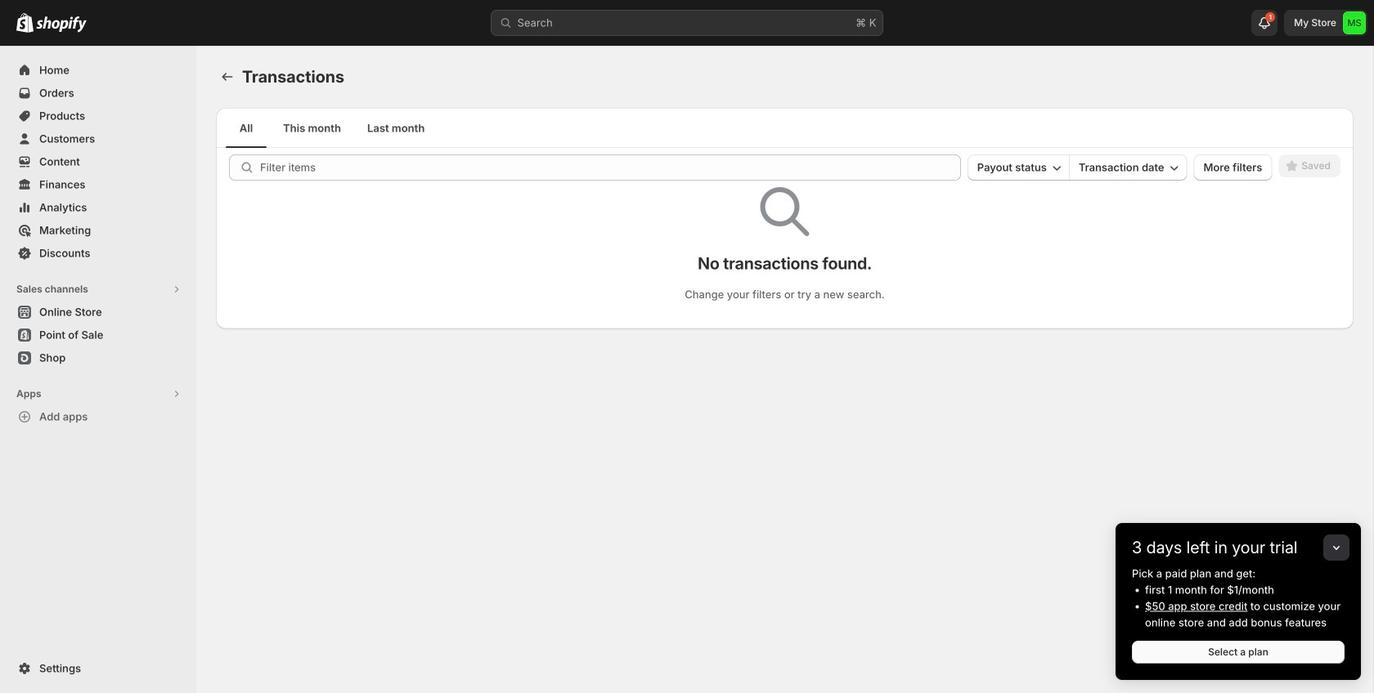 Task type: vqa. For each thing, say whether or not it's contained in the screenshot.
1 in stock for 2 variants's 2 dropdown button
no



Task type: describe. For each thing, give the bounding box(es) containing it.
my store image
[[1344, 11, 1367, 34]]

empty search results image
[[761, 187, 810, 236]]



Task type: locate. For each thing, give the bounding box(es) containing it.
shopify image
[[16, 13, 34, 33]]

Filter items text field
[[260, 155, 961, 181]]

shopify image
[[36, 16, 87, 33]]

tab list
[[223, 108, 1348, 148]]



